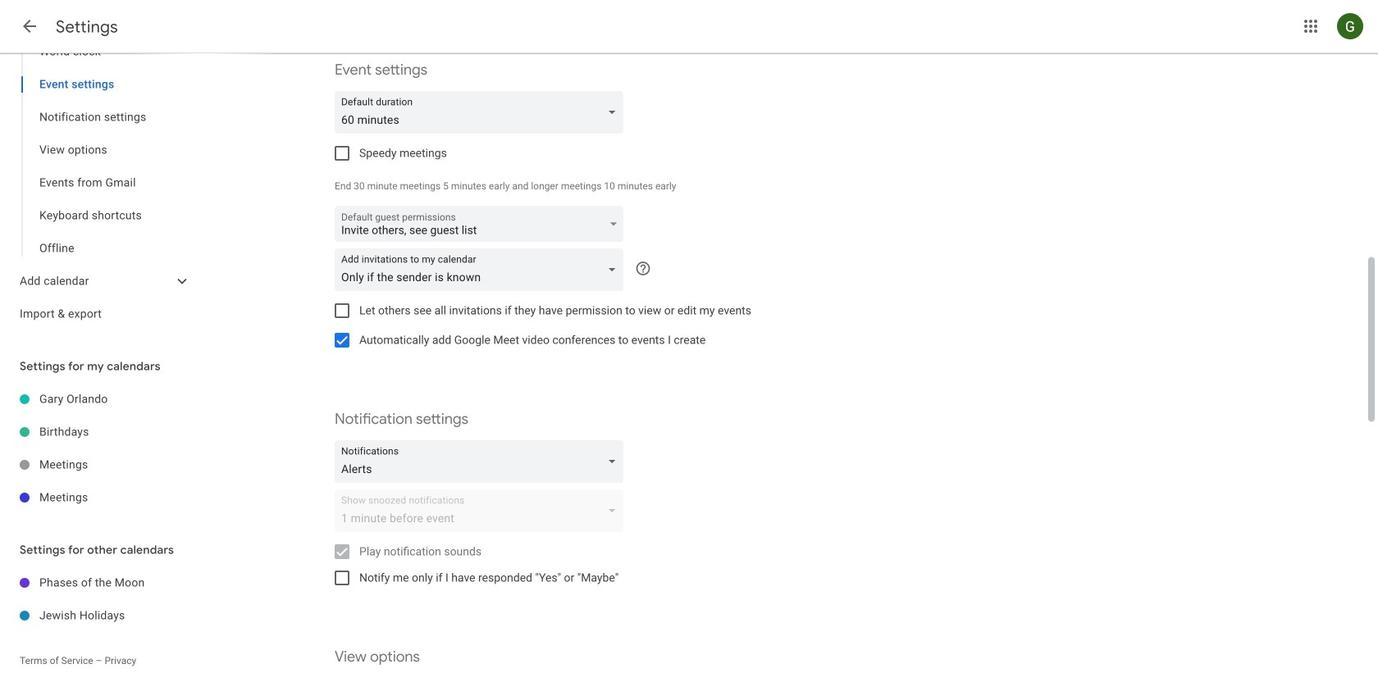 Task type: locate. For each thing, give the bounding box(es) containing it.
jewish holidays tree item
[[0, 600, 197, 632]]

birthdays tree item
[[0, 416, 197, 449]]

None field
[[335, 91, 630, 134], [335, 249, 630, 291], [335, 440, 630, 483], [335, 91, 630, 134], [335, 249, 630, 291], [335, 440, 630, 483]]

tree
[[0, 0, 197, 331], [0, 383, 197, 514], [0, 567, 197, 632]]

meetings tree item down birthdays tree item
[[0, 482, 197, 514]]

group
[[0, 0, 197, 265]]

0 vertical spatial tree
[[0, 0, 197, 331]]

meetings tree item
[[0, 449, 197, 482], [0, 482, 197, 514]]

1 vertical spatial tree
[[0, 383, 197, 514]]

2 vertical spatial tree
[[0, 567, 197, 632]]

2 meetings tree item from the top
[[0, 482, 197, 514]]

heading
[[56, 16, 118, 37]]

3 tree from the top
[[0, 567, 197, 632]]

1 meetings tree item from the top
[[0, 449, 197, 482]]

1 tree from the top
[[0, 0, 197, 331]]

go back image
[[20, 16, 39, 36]]

meetings tree item down gary orlando "tree item"
[[0, 449, 197, 482]]



Task type: describe. For each thing, give the bounding box(es) containing it.
phases of the moon tree item
[[0, 567, 197, 600]]

gary orlando tree item
[[0, 383, 197, 416]]

2 tree from the top
[[0, 383, 197, 514]]



Task type: vqa. For each thing, say whether or not it's contained in the screenshot.
second meetings tree item
yes



